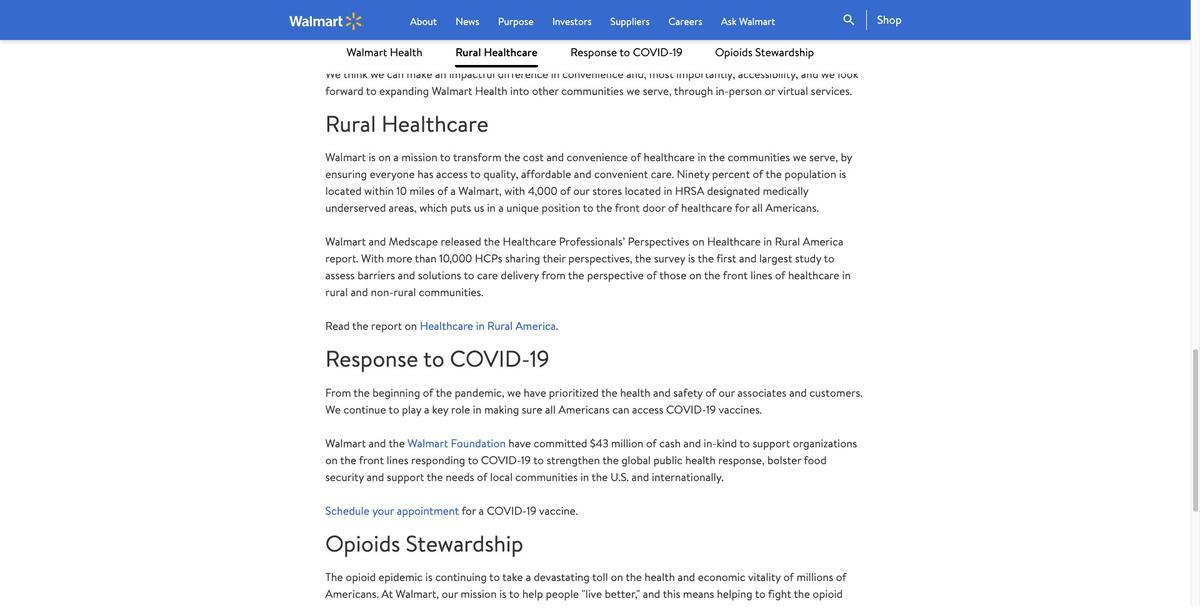 Task type: vqa. For each thing, say whether or not it's contained in the screenshot.
Owned
no



Task type: describe. For each thing, give the bounding box(es) containing it.
19 up prioritized
[[530, 343, 550, 375]]

to left take
[[490, 570, 500, 586]]

19 inside have committed $43 million of cash and in-kind to support organizations on the front lines responding to covid-19 to strengthen the global public health response, bolster food security and support the needs of local communities in the u.s. and internationally.
[[521, 453, 531, 468]]

2 rural from the left
[[394, 285, 416, 300]]

us inside walmart health currently has locations across five states: arkansas, florida, georgia, illinois and texas. in 2021, walmart health acquired a telehealth company, expanding into virtual services, which allows us to offer accessible, convenient care to more patients when and how they want it.
[[772, 15, 783, 31]]

front inside the 'walmart is on a mission to transform the cost and convenience of healthcare in the communities we serve, by ensuring everyone has access to quality, affordable and convenient care. ninety percent of the population is located within 10 miles of a walmart, with 4,000 of our stores located in hrsa designated medically underserved areas, which puts us in a unique position to the front door of healthcare for all americans.'
[[615, 200, 640, 216]]

the up the percent
[[709, 150, 725, 165]]

1 vertical spatial stewardship
[[406, 528, 524, 560]]

a left unique
[[499, 200, 504, 216]]

walmart health currently has locations across five states: arkansas, florida, georgia, illinois and texas. in 2021, walmart health acquired a telehealth company, expanding into virtual services, which allows us to offer accessible, convenient care to more patients when and how they want it.
[[326, 0, 857, 48]]

needs
[[446, 469, 475, 485]]

making
[[484, 402, 519, 418]]

we inside the opioid epidemic is continuing to take a devastating toll on the health and economic vitality of millions of americans. at walmart, our mission is to help people "live better," and this means helping to fight the opioid crisis facing our country. as part of our commitment, in early 2017, we established the walmart opio
[[648, 604, 662, 607]]

puts
[[451, 200, 471, 216]]

rural inside rural healthcare link
[[456, 44, 481, 60]]

.
[[556, 318, 559, 334]]

covid- up most
[[633, 44, 673, 60]]

we inside from the beginning of the pandemic, we have prioritized the health and safety of our associates and customers. we continue to play a key role in making sure all americans can access covid-19 vaccines.
[[326, 402, 341, 418]]

the down helping
[[721, 604, 738, 607]]

transform
[[453, 150, 502, 165]]

a inside walmart health currently has locations across five states: arkansas, florida, georgia, illinois and texas. in 2021, walmart health acquired a telehealth company, expanding into virtual services, which allows us to offer accessible, convenient care to more patients when and how they want it.
[[449, 15, 454, 31]]

on right perspectives
[[693, 234, 705, 250]]

and right affordable
[[574, 166, 592, 182]]

covid- down local
[[487, 503, 527, 519]]

0 vertical spatial stewardship
[[756, 44, 815, 60]]

and down investors
[[572, 32, 590, 48]]

has inside the 'walmart is on a mission to transform the cost and convenience of healthcare in the communities we serve, by ensuring everyone has access to quality, affordable and convenient care. ninety percent of the population is located within 10 miles of a walmart, with 4,000 of our stores located in hrsa designated medically underserved areas, which puts us in a unique position to the front door of healthcare for all americans.'
[[418, 166, 434, 182]]

schedule your appointment link
[[326, 503, 459, 519]]

global
[[622, 453, 651, 468]]

company,
[[508, 15, 555, 31]]

early
[[596, 604, 619, 607]]

19 left the vaccine.
[[527, 503, 537, 519]]

forward
[[326, 83, 364, 99]]

hrsa
[[675, 183, 705, 199]]

in inside we think we can make an impactful difference in convenience and, most importantly, accessibility, and we look forward to expanding walmart health into other communities we serve, through in-person or virtual services.
[[551, 66, 560, 82]]

which inside walmart health currently has locations across five states: arkansas, florida, georgia, illinois and texas. in 2021, walmart health acquired a telehealth company, expanding into virtual services, which allows us to offer accessible, convenient care to more patients when and how they want it.
[[709, 15, 737, 31]]

19 up most
[[673, 44, 683, 60]]

from
[[326, 385, 351, 401]]

ask walmart link
[[722, 14, 776, 29]]

rural down forward
[[326, 108, 376, 139]]

currently
[[404, 0, 448, 14]]

a up puts
[[451, 183, 456, 199]]

purpose button
[[498, 14, 534, 29]]

have committed $43 million of cash and in-kind to support organizations on the front lines responding to covid-19 to strengthen the global public health response, bolster food security and support the needs of local communities in the u.s. and internationally.
[[326, 436, 858, 485]]

ask
[[722, 14, 737, 28]]

accessible,
[[326, 32, 377, 48]]

convenience inside the 'walmart is on a mission to transform the cost and convenience of healthcare in the communities we serve, by ensuring everyone has access to quality, affordable and convenient care. ninety percent of the population is located within 10 miles of a walmart, with 4,000 of our stores located in hrsa designated medically underserved areas, which puts us in a unique position to the front door of healthcare for all americans.'
[[567, 150, 628, 165]]

can inside we think we can make an impactful difference in convenience and, most importantly, accessibility, and we look forward to expanding walmart health into other communities we serve, through in-person or virtual services.
[[387, 66, 404, 82]]

read the report on healthcare in rural america .
[[326, 318, 559, 334]]

want
[[639, 32, 663, 48]]

states:
[[570, 0, 602, 14]]

those
[[660, 268, 687, 283]]

to right study
[[824, 251, 835, 266]]

americans. inside the 'walmart is on a mission to transform the cost and convenience of healthcare in the communities we serve, by ensuring everyone has access to quality, affordable and convenient care. ninety percent of the population is located within 10 miles of a walmart, with 4,000 of our stores located in hrsa designated medically underserved areas, which puts us in a unique position to the front door of healthcare for all americans.'
[[766, 200, 819, 216]]

on right the report
[[405, 318, 417, 334]]

country.
[[404, 604, 444, 607]]

news
[[456, 14, 480, 28]]

we down "and,"
[[627, 83, 640, 99]]

in- inside we think we can make an impactful difference in convenience and, most importantly, accessibility, and we look forward to expanding walmart health into other communities we serve, through in-person or virtual services.
[[716, 83, 729, 99]]

to down "stores"
[[583, 200, 594, 216]]

and left texas.
[[769, 0, 787, 14]]

the up americans
[[602, 385, 618, 401]]

make
[[407, 66, 433, 82]]

continuing
[[436, 570, 487, 586]]

stores
[[593, 183, 622, 199]]

1 vertical spatial rural healthcare
[[326, 108, 489, 139]]

to down committed
[[534, 453, 544, 468]]

associates
[[738, 385, 787, 401]]

0 vertical spatial opioids
[[715, 44, 753, 60]]

miles
[[410, 183, 435, 199]]

a inside from the beginning of the pandemic, we have prioritized the health and safety of our associates and customers. we continue to play a key role in making sure all americans can access covid-19 vaccines.
[[424, 402, 430, 418]]

and up affordable
[[547, 150, 564, 165]]

the right from
[[568, 268, 585, 283]]

and left this
[[643, 587, 661, 602]]

in- inside have committed $43 million of cash and in-kind to support organizations on the front lines responding to covid-19 to strengthen the global public health response, bolster food security and support the needs of local communities in the u.s. and internationally.
[[704, 436, 717, 451]]

to left offer
[[785, 15, 796, 31]]

impactful
[[449, 66, 495, 82]]

can inside from the beginning of the pandemic, we have prioritized the health and safety of our associates and customers. we continue to play a key role in making sure all americans can access covid-19 vaccines.
[[613, 402, 630, 418]]

rural down delivery
[[488, 318, 513, 334]]

patients
[[502, 32, 541, 48]]

1 vertical spatial opioids stewardship
[[326, 528, 524, 560]]

we up services.
[[822, 66, 835, 82]]

lines inside walmart and medscape released the healthcare professionals' perspectives on healthcare in rural america report. with more than 10,000 hcps sharing their perspectives, the survey is the first and largest study to assess barriers and solutions to care delivery from the perspective of those on the front lines of healthcare in rural and non-rural communities.
[[751, 268, 773, 283]]

healthcare up difference
[[484, 44, 538, 60]]

u.s.
[[611, 469, 629, 485]]

10
[[397, 183, 407, 199]]

study
[[796, 251, 822, 266]]

we inside the 'walmart is on a mission to transform the cost and convenience of healthcare in the communities we serve, by ensuring everyone has access to quality, affordable and convenient care. ninety percent of the population is located within 10 miles of a walmart, with 4,000 of our stores located in hrsa designated medically underserved areas, which puts us in a unique position to the front door of healthcare for all americans.'
[[793, 150, 807, 165]]

and left the non-
[[351, 285, 368, 300]]

internationally.
[[652, 469, 724, 485]]

purpose
[[498, 14, 534, 28]]

than
[[415, 251, 437, 266]]

areas,
[[389, 200, 417, 216]]

quality,
[[484, 166, 519, 182]]

1 vertical spatial healthcare
[[682, 200, 733, 216]]

means
[[683, 587, 715, 602]]

is inside walmart and medscape released the healthcare professionals' perspectives on healthcare in rural america report. with more than 10,000 hcps sharing their perspectives, the survey is the first and largest study to assess barriers and solutions to care delivery from the perspective of those on the front lines of healthcare in rural and non-rural communities.
[[688, 251, 696, 266]]

walmart health link
[[347, 38, 423, 68]]

a inside the opioid epidemic is continuing to take a devastating toll on the health and economic vitality of millions of americans. at walmart, our mission is to help people "live better," and this means helping to fight the opioid crisis facing our country. as part of our commitment, in early 2017, we established the walmart opio
[[526, 570, 531, 586]]

vaccines.
[[719, 402, 762, 418]]

acquired
[[404, 15, 446, 31]]

mission inside the 'walmart is on a mission to transform the cost and convenience of healthcare in the communities we serve, by ensuring everyone has access to quality, affordable and convenient care. ninety percent of the population is located within 10 miles of a walmart, with 4,000 of our stores located in hrsa designated medically underserved areas, which puts us in a unique position to the front door of healthcare for all americans.'
[[402, 150, 438, 165]]

and right security
[[367, 469, 384, 485]]

walmart and medscape released the healthcare professionals' perspectives on healthcare in rural america report. with more than 10,000 hcps sharing their perspectives, the survey is the first and largest study to assess barriers and solutions to care delivery from the perspective of those on the front lines of healthcare in rural and non-rural communities.
[[326, 234, 851, 300]]

to down read the report on healthcare in rural america .
[[424, 343, 445, 375]]

walmart and the walmart foundation
[[326, 436, 509, 451]]

0 horizontal spatial response
[[326, 343, 419, 375]]

and inside we think we can make an impactful difference in convenience and, most importantly, accessibility, and we look forward to expanding walmart health into other communities we serve, through in-person or virtual services.
[[801, 66, 819, 82]]

1 vertical spatial support
[[387, 469, 424, 485]]

healthcare up the 'first'
[[708, 234, 761, 250]]

from the beginning of the pandemic, we have prioritized the health and safety of our associates and customers. we continue to play a key role in making sure all americans can access covid-19 vaccines.
[[326, 385, 863, 418]]

and left safety
[[654, 385, 671, 401]]

local
[[490, 469, 513, 485]]

and up the means
[[678, 570, 696, 586]]

health inside we think we can make an impactful difference in convenience and, most importantly, accessibility, and we look forward to expanding walmart health into other communities we serve, through in-person or virtual services.
[[475, 83, 508, 99]]

the down play at the bottom of page
[[389, 436, 405, 451]]

the right read
[[352, 318, 369, 334]]

the up 'hcps'
[[484, 234, 500, 250]]

the up quality,
[[504, 150, 521, 165]]

the up continue
[[354, 385, 370, 401]]

health left currently
[[369, 0, 401, 14]]

to down transform
[[470, 166, 481, 182]]

medscape
[[389, 234, 438, 250]]

ensuring
[[326, 166, 367, 182]]

released
[[441, 234, 482, 250]]

virtual inside walmart health currently has locations across five states: arkansas, florida, georgia, illinois and texas. in 2021, walmart health acquired a telehealth company, expanding into virtual services, which allows us to offer accessible, convenient care to more patients when and how they want it.
[[632, 15, 662, 31]]

healthcare down an
[[382, 108, 489, 139]]

ninety
[[677, 166, 710, 182]]

to up response,
[[740, 436, 750, 451]]

the up key
[[436, 385, 452, 401]]

0 horizontal spatial for
[[462, 503, 476, 519]]

most
[[650, 66, 674, 82]]

2 located from the left
[[625, 183, 661, 199]]

perspectives
[[628, 234, 690, 250]]

our inside the 'walmart is on a mission to transform the cost and convenience of healthcare in the communities we serve, by ensuring everyone has access to quality, affordable and convenient care. ninety percent of the population is located within 10 miles of a walmart, with 4,000 of our stores located in hrsa designated medically underserved areas, which puts us in a unique position to the front door of healthcare for all americans.'
[[574, 183, 590, 199]]

crisis
[[326, 604, 350, 607]]

ask walmart
[[722, 14, 776, 28]]

more inside walmart and medscape released the healthcare professionals' perspectives on healthcare in rural america report. with more than 10,000 hcps sharing their perspectives, the survey is the first and largest study to assess barriers and solutions to care delivery from the perspective of those on the front lines of healthcare in rural and non-rural communities.
[[387, 251, 413, 266]]

and right the 'first'
[[739, 251, 757, 266]]

the down perspectives
[[635, 251, 652, 266]]

cost
[[523, 150, 544, 165]]

people
[[546, 587, 579, 602]]

security
[[326, 469, 364, 485]]

serve, inside we think we can make an impactful difference in convenience and, most importantly, accessibility, and we look forward to expanding walmart health into other communities we serve, through in-person or virtual services.
[[643, 83, 672, 99]]

and down global
[[632, 469, 649, 485]]

a up everyone
[[394, 150, 399, 165]]

devastating
[[534, 570, 590, 586]]

hcps
[[475, 251, 503, 266]]

healthcare in rural america link
[[420, 318, 556, 334]]

is down take
[[500, 587, 507, 602]]

arkansas,
[[605, 0, 650, 14]]

"live
[[582, 587, 602, 602]]

and down than
[[398, 268, 415, 283]]

into inside walmart health currently has locations across five states: arkansas, florida, georgia, illinois and texas. in 2021, walmart health acquired a telehealth company, expanding into virtual services, which allows us to offer accessible, convenient care to more patients when and how they want it.
[[610, 15, 629, 31]]

covid- inside have committed $43 million of cash and in-kind to support organizations on the front lines responding to covid-19 to strengthen the global public health response, bolster food security and support the needs of local communities in the u.s. and internationally.
[[481, 453, 521, 468]]

florida,
[[653, 0, 689, 14]]

across
[[516, 0, 547, 14]]

we right think
[[371, 66, 384, 82]]

care inside walmart health currently has locations across five states: arkansas, florida, georgia, illinois and texas. in 2021, walmart health acquired a telehealth company, expanding into virtual services, which allows us to offer accessible, convenient care to more patients when and how they want it.
[[436, 32, 457, 48]]

schedule
[[326, 503, 370, 519]]

expanding inside we think we can make an impactful difference in convenience and, most importantly, accessibility, and we look forward to expanding walmart health into other communities we serve, through in-person or virtual services.
[[379, 83, 429, 99]]

the up 'u.s.'
[[603, 453, 619, 468]]

to down 10,000
[[464, 268, 475, 283]]

1 located from the left
[[326, 183, 362, 199]]

to up "and,"
[[620, 44, 630, 60]]

the down "stores"
[[596, 200, 613, 216]]

is down by
[[840, 166, 847, 182]]

foundation
[[451, 436, 506, 451]]

and,
[[627, 66, 647, 82]]

2017,
[[622, 604, 646, 607]]

has inside walmart health currently has locations across five states: arkansas, florida, georgia, illinois and texas. in 2021, walmart health acquired a telehealth company, expanding into virtual services, which allows us to offer accessible, convenient care to more patients when and how they want it.
[[451, 0, 467, 14]]

epidemic
[[379, 570, 423, 586]]

allows
[[740, 15, 770, 31]]

to left transform
[[440, 150, 451, 165]]

our down at on the left
[[385, 604, 401, 607]]

perspective
[[587, 268, 644, 283]]

home image
[[289, 12, 364, 30]]

and up with
[[369, 234, 386, 250]]

0 vertical spatial rural healthcare
[[456, 44, 538, 60]]

an
[[435, 66, 447, 82]]

rural healthcare link
[[455, 38, 538, 68]]

importantly,
[[677, 66, 736, 82]]

to down foundation
[[468, 453, 479, 468]]

help
[[523, 587, 543, 602]]

and right the associates
[[790, 385, 807, 401]]

in inside from the beginning of the pandemic, we have prioritized the health and safety of our associates and customers. we continue to play a key role in making sure all americans can access covid-19 vaccines.
[[473, 402, 482, 418]]

walmart inside walmart and medscape released the healthcare professionals' perspectives on healthcare in rural america report. with more than 10,000 hcps sharing their perspectives, the survey is the first and largest study to assess barriers and solutions to care delivery from the perspective of those on the front lines of healthcare in rural and non-rural communities.
[[326, 234, 366, 250]]

million
[[612, 436, 644, 451]]



Task type: locate. For each thing, give the bounding box(es) containing it.
communities.
[[419, 285, 484, 300]]

walmart inside the opioid epidemic is continuing to take a devastating toll on the health and economic vitality of millions of americans. at walmart, our mission is to help people "live better," and this means helping to fight the opioid crisis facing our country. as part of our commitment, in early 2017, we established the walmart opio
[[740, 604, 781, 607]]

perspectives,
[[569, 251, 633, 266]]

healthcare
[[484, 44, 538, 60], [382, 108, 489, 139], [503, 234, 557, 250], [708, 234, 761, 250], [420, 318, 474, 334]]

the up security
[[340, 453, 357, 468]]

we up forward
[[326, 66, 341, 82]]

1 vertical spatial into
[[510, 83, 530, 99]]

more inside walmart health currently has locations across five states: arkansas, florida, georgia, illinois and texas. in 2021, walmart health acquired a telehealth company, expanding into virtual services, which allows us to offer accessible, convenient care to more patients when and how they want it.
[[473, 32, 499, 48]]

2 vertical spatial front
[[359, 453, 384, 468]]

lines down the walmart and the walmart foundation
[[387, 453, 409, 468]]

the left the 'first'
[[698, 251, 714, 266]]

have
[[524, 385, 547, 401], [509, 436, 531, 451]]

care down 'hcps'
[[477, 268, 498, 283]]

0 vertical spatial has
[[451, 0, 467, 14]]

telehealth
[[456, 15, 505, 31]]

the opioid epidemic is continuing to take a devastating toll on the health and economic vitality of millions of americans. at walmart, our mission is to help people "live better," and this means helping to fight the opioid crisis facing our country. as part of our commitment, in early 2017, we established the walmart opio
[[326, 570, 847, 607]]

health inside from the beginning of the pandemic, we have prioritized the health and safety of our associates and customers. we continue to play a key role in making sure all americans can access covid-19 vaccines.
[[620, 385, 651, 401]]

1 horizontal spatial front
[[615, 200, 640, 216]]

which down georgia,
[[709, 15, 737, 31]]

1 horizontal spatial expanding
[[557, 15, 607, 31]]

0 horizontal spatial convenient
[[380, 32, 434, 48]]

in
[[820, 0, 829, 14]]

health inside have committed $43 million of cash and in-kind to support organizations on the front lines responding to covid-19 to strengthen the global public health response, bolster food security and support the needs of local communities in the u.s. and internationally.
[[686, 453, 716, 468]]

1 vertical spatial in-
[[704, 436, 717, 451]]

americans.
[[766, 200, 819, 216], [326, 587, 379, 602]]

walmart is on a mission to transform the cost and convenience of healthcare in the communities we serve, by ensuring everyone has access to quality, affordable and convenient care. ninety percent of the population is located within 10 miles of a walmart, with 4,000 of our stores located in hrsa designated medically underserved areas, which puts us in a unique position to the front door of healthcare for all americans.
[[326, 150, 853, 216]]

1 vertical spatial walmart,
[[396, 587, 439, 602]]

our up vaccines.
[[719, 385, 735, 401]]

the down "millions"
[[794, 587, 811, 602]]

0 horizontal spatial support
[[387, 469, 424, 485]]

healthcare up sharing
[[503, 234, 557, 250]]

to down beginning
[[389, 402, 399, 418]]

1 vertical spatial health
[[686, 453, 716, 468]]

through
[[675, 83, 714, 99]]

all
[[753, 200, 763, 216], [545, 402, 556, 418]]

for inside the 'walmart is on a mission to transform the cost and convenience of healthcare in the communities we serve, by ensuring everyone has access to quality, affordable and convenient care. ninety percent of the population is located within 10 miles of a walmart, with 4,000 of our stores located in hrsa designated medically underserved areas, which puts us in a unique position to the front door of healthcare for all americans.'
[[735, 200, 750, 216]]

1 rural from the left
[[326, 285, 348, 300]]

1 horizontal spatial response to covid-19
[[571, 44, 683, 60]]

underserved
[[326, 200, 386, 216]]

0 vertical spatial into
[[610, 15, 629, 31]]

mission
[[402, 150, 438, 165], [461, 587, 497, 602]]

covid- up local
[[481, 453, 521, 468]]

0 horizontal spatial expanding
[[379, 83, 429, 99]]

affordable
[[521, 166, 572, 182]]

walmart, inside the opioid epidemic is continuing to take a devastating toll on the health and economic vitality of millions of americans. at walmart, our mission is to help people "live better," and this means helping to fight the opioid crisis facing our country. as part of our commitment, in early 2017, we established the walmart opio
[[396, 587, 439, 602]]

is up everyone
[[369, 150, 376, 165]]

1 horizontal spatial convenient
[[595, 166, 648, 182]]

1 horizontal spatial response
[[571, 44, 617, 60]]

rural down "assess"
[[326, 285, 348, 300]]

more down medscape
[[387, 251, 413, 266]]

within
[[364, 183, 394, 199]]

on right those
[[690, 268, 702, 283]]

the up medically
[[766, 166, 782, 182]]

largest
[[760, 251, 793, 266]]

1 vertical spatial care
[[477, 268, 498, 283]]

19 left vaccines.
[[706, 402, 716, 418]]

1 vertical spatial america
[[516, 318, 556, 334]]

1 horizontal spatial all
[[753, 200, 763, 216]]

covid- down safety
[[667, 402, 707, 418]]

convenient down "acquired"
[[380, 32, 434, 48]]

have inside have committed $43 million of cash and in-kind to support organizations on the front lines responding to covid-19 to strengthen the global public health response, bolster food security and support the needs of local communities in the u.s. and internationally.
[[509, 436, 531, 451]]

communities inside the 'walmart is on a mission to transform the cost and convenience of healthcare in the communities we serve, by ensuring everyone has access to quality, affordable and convenient care. ninety percent of the population is located within 10 miles of a walmart, with 4,000 of our stores located in hrsa designated medically underserved areas, which puts us in a unique position to the front door of healthcare for all americans.'
[[728, 150, 791, 165]]

0 horizontal spatial response to covid-19
[[326, 343, 550, 375]]

health
[[369, 0, 401, 14], [369, 15, 401, 31], [390, 44, 423, 60], [475, 83, 508, 99]]

suppliers button
[[611, 14, 650, 29]]

can
[[387, 66, 404, 82], [613, 402, 630, 418]]

0 vertical spatial convenient
[[380, 32, 434, 48]]

schedule your appointment for a covid-19 vaccine.
[[326, 503, 578, 519]]

communities inside we think we can make an impactful difference in convenience and, most importantly, accessibility, and we look forward to expanding walmart health into other communities we serve, through in-person or virtual services.
[[562, 83, 624, 99]]

have inside from the beginning of the pandemic, we have prioritized the health and safety of our associates and customers. we continue to play a key role in making sure all americans can access covid-19 vaccines.
[[524, 385, 547, 401]]

0 vertical spatial more
[[473, 32, 499, 48]]

1 vertical spatial response to covid-19
[[326, 343, 550, 375]]

access inside from the beginning of the pandemic, we have prioritized the health and safety of our associates and customers. we continue to play a key role in making sure all americans can access covid-19 vaccines.
[[632, 402, 664, 418]]

$43
[[590, 436, 609, 451]]

rural healthcare up impactful
[[456, 44, 538, 60]]

as
[[447, 604, 459, 607]]

1 vertical spatial more
[[387, 251, 413, 266]]

in inside the opioid epidemic is continuing to take a devastating toll on the health and economic vitality of millions of americans. at walmart, our mission is to help people "live better," and this means helping to fight the opioid crisis facing our country. as part of our commitment, in early 2017, we established the walmart opio
[[584, 604, 593, 607]]

opioids down ask
[[715, 44, 753, 60]]

lines down largest
[[751, 268, 773, 283]]

which
[[709, 15, 737, 31], [420, 200, 448, 216]]

convenient up "stores"
[[595, 166, 648, 182]]

access up million
[[632, 402, 664, 418]]

1 vertical spatial virtual
[[778, 83, 809, 99]]

survey
[[654, 251, 686, 266]]

person
[[729, 83, 763, 99]]

assess
[[326, 268, 355, 283]]

0 horizontal spatial mission
[[402, 150, 438, 165]]

shop
[[878, 12, 902, 28]]

everyone
[[370, 166, 415, 182]]

access
[[436, 166, 468, 182], [632, 402, 664, 418]]

0 vertical spatial front
[[615, 200, 640, 216]]

0 vertical spatial americans.
[[766, 200, 819, 216]]

1 vertical spatial us
[[474, 200, 485, 216]]

into inside we think we can make an impactful difference in convenience and, most importantly, accessibility, and we look forward to expanding walmart health into other communities we serve, through in-person or virtual services.
[[510, 83, 530, 99]]

with
[[361, 251, 384, 266]]

serve, up population
[[810, 150, 839, 165]]

a right appointment
[[479, 503, 484, 519]]

careers link
[[669, 14, 703, 29]]

front down "stores"
[[615, 200, 640, 216]]

report
[[371, 318, 402, 334]]

1 vertical spatial have
[[509, 436, 531, 451]]

medically
[[763, 183, 809, 199]]

0 vertical spatial serve,
[[643, 83, 672, 99]]

five
[[549, 0, 567, 14]]

unique
[[507, 200, 539, 216]]

1 vertical spatial all
[[545, 402, 556, 418]]

to down think
[[366, 83, 377, 99]]

walmart, up puts
[[459, 183, 502, 199]]

professionals'
[[559, 234, 625, 250]]

1 vertical spatial for
[[462, 503, 476, 519]]

with
[[505, 183, 526, 199]]

0 horizontal spatial access
[[436, 166, 468, 182]]

public
[[654, 453, 683, 468]]

1 horizontal spatial opioids
[[715, 44, 753, 60]]

the down the 'first'
[[704, 268, 721, 283]]

all inside from the beginning of the pandemic, we have prioritized the health and safety of our associates and customers. we continue to play a key role in making sure all americans can access covid-19 vaccines.
[[545, 402, 556, 418]]

opioids stewardship
[[715, 44, 815, 60], [326, 528, 524, 560]]

a left news
[[449, 15, 454, 31]]

walmart
[[326, 0, 366, 14], [739, 14, 776, 28], [326, 15, 366, 31], [347, 44, 387, 60], [432, 83, 473, 99], [326, 150, 366, 165], [326, 234, 366, 250], [326, 436, 366, 451], [408, 436, 448, 451], [740, 604, 781, 607]]

0 vertical spatial healthcare
[[644, 150, 695, 165]]

to down vitality
[[755, 587, 766, 602]]

0 vertical spatial we
[[326, 66, 341, 82]]

us inside the 'walmart is on a mission to transform the cost and convenience of healthcare in the communities we serve, by ensuring everyone has access to quality, affordable and convenient care. ninety percent of the population is located within 10 miles of a walmart, with 4,000 of our stores located in hrsa designated medically underserved areas, which puts us in a unique position to the front door of healthcare for all americans.'
[[474, 200, 485, 216]]

1 horizontal spatial more
[[473, 32, 499, 48]]

0 horizontal spatial rural
[[326, 285, 348, 300]]

organizations
[[793, 436, 858, 451]]

0 vertical spatial opioid
[[346, 570, 376, 586]]

1 horizontal spatial support
[[753, 436, 791, 451]]

walmart inside we think we can make an impactful difference in convenience and, most importantly, accessibility, and we look forward to expanding walmart health into other communities we serve, through in-person or virtual services.
[[432, 83, 473, 99]]

is
[[369, 150, 376, 165], [840, 166, 847, 182], [688, 251, 696, 266], [426, 570, 433, 586], [500, 587, 507, 602]]

front inside have committed $43 million of cash and in-kind to support organizations on the front lines responding to covid-19 to strengthen the global public health response, bolster food security and support the needs of local communities in the u.s. and internationally.
[[359, 453, 384, 468]]

1 horizontal spatial americans.
[[766, 200, 819, 216]]

and down continue
[[369, 436, 386, 451]]

19
[[673, 44, 683, 60], [530, 343, 550, 375], [706, 402, 716, 418], [521, 453, 531, 468], [527, 503, 537, 519]]

care inside walmart and medscape released the healthcare professionals' perspectives on healthcare in rural america report. with more than 10,000 hcps sharing their perspectives, the survey is the first and largest study to assess barriers and solutions to care delivery from the perspective of those on the front lines of healthcare in rural and non-rural communities.
[[477, 268, 498, 283]]

we inside we think we can make an impactful difference in convenience and, most importantly, accessibility, and we look forward to expanding walmart health into other communities we serve, through in-person or virtual services.
[[326, 66, 341, 82]]

1 vertical spatial convenient
[[595, 166, 648, 182]]

covid-
[[633, 44, 673, 60], [450, 343, 530, 375], [667, 402, 707, 418], [481, 453, 521, 468], [487, 503, 527, 519]]

texas.
[[789, 0, 818, 14]]

healthcare up care.
[[644, 150, 695, 165]]

1 horizontal spatial stewardship
[[756, 44, 815, 60]]

serve, inside the 'walmart is on a mission to transform the cost and convenience of healthcare in the communities we serve, by ensuring everyone has access to quality, affordable and convenient care. ninety percent of the population is located within 10 miles of a walmart, with 4,000 of our stores located in hrsa designated medically underserved areas, which puts us in a unique position to the front door of healthcare for all americans.'
[[810, 150, 839, 165]]

health up make on the left top of page
[[390, 44, 423, 60]]

0 vertical spatial which
[[709, 15, 737, 31]]

0 horizontal spatial americans.
[[326, 587, 379, 602]]

0 horizontal spatial can
[[387, 66, 404, 82]]

difference
[[498, 66, 549, 82]]

kind
[[717, 436, 737, 451]]

and right cash
[[684, 436, 701, 451]]

strengthen
[[547, 453, 600, 468]]

1 horizontal spatial located
[[625, 183, 661, 199]]

rural down barriers
[[394, 285, 416, 300]]

percent
[[713, 166, 751, 182]]

have up the sure
[[524, 385, 547, 401]]

0 vertical spatial response to covid-19
[[571, 44, 683, 60]]

americans
[[559, 402, 610, 418]]

in- right cash
[[704, 436, 717, 451]]

1 horizontal spatial mission
[[461, 587, 497, 602]]

10,000
[[440, 251, 472, 266]]

mission inside the opioid epidemic is continuing to take a devastating toll on the health and economic vitality of millions of americans. at walmart, our mission is to help people "live better," and this means helping to fight the opioid crisis facing our country. as part of our commitment, in early 2017, we established the walmart opio
[[461, 587, 497, 602]]

0 vertical spatial have
[[524, 385, 547, 401]]

response down the report
[[326, 343, 419, 375]]

health down impactful
[[475, 83, 508, 99]]

response to covid-19 up "and,"
[[571, 44, 683, 60]]

0 horizontal spatial which
[[420, 200, 448, 216]]

committed
[[534, 436, 588, 451]]

is up country.
[[426, 570, 433, 586]]

1 horizontal spatial into
[[610, 15, 629, 31]]

sharing
[[505, 251, 541, 266]]

america inside walmart and medscape released the healthcare professionals' perspectives on healthcare in rural america report. with more than 10,000 hcps sharing their perspectives, the survey is the first and largest study to assess barriers and solutions to care delivery from the perspective of those on the front lines of healthcare in rural and non-rural communities.
[[803, 234, 844, 250]]

on inside the opioid epidemic is continuing to take a devastating toll on the health and economic vitality of millions of americans. at walmart, our mission is to help people "live better," and this means helping to fight the opioid crisis facing our country. as part of our commitment, in early 2017, we established the walmart opio
[[611, 570, 624, 586]]

to inside we think we can make an impactful difference in convenience and, most importantly, accessibility, and we look forward to expanding walmart health into other communities we serve, through in-person or virtual services.
[[366, 83, 377, 99]]

0 vertical spatial in-
[[716, 83, 729, 99]]

virtual
[[632, 15, 662, 31], [778, 83, 809, 99]]

0 horizontal spatial lines
[[387, 453, 409, 468]]

more
[[473, 32, 499, 48], [387, 251, 413, 266]]

1 horizontal spatial for
[[735, 200, 750, 216]]

0 horizontal spatial has
[[418, 166, 434, 182]]

convenient inside the 'walmart is on a mission to transform the cost and convenience of healthcare in the communities we serve, by ensuring everyone has access to quality, affordable and convenient care. ninety percent of the population is located within 10 miles of a walmart, with 4,000 of our stores located in hrsa designated medically underserved areas, which puts us in a unique position to the front door of healthcare for all americans.'
[[595, 166, 648, 182]]

covid- down the healthcare in rural america link
[[450, 343, 530, 375]]

1 horizontal spatial can
[[613, 402, 630, 418]]

19 inside from the beginning of the pandemic, we have prioritized the health and safety of our associates and customers. we continue to play a key role in making sure all americans can access covid-19 vaccines.
[[706, 402, 716, 418]]

by
[[841, 150, 853, 165]]

1 vertical spatial lines
[[387, 453, 409, 468]]

0 horizontal spatial front
[[359, 453, 384, 468]]

response up we think we can make an impactful difference in convenience and, most importantly, accessibility, and we look forward to expanding walmart health into other communities we serve, through in-person or virtual services. on the top
[[571, 44, 617, 60]]

careers
[[669, 14, 703, 28]]

0 vertical spatial walmart,
[[459, 183, 502, 199]]

they
[[615, 32, 637, 48]]

0 vertical spatial can
[[387, 66, 404, 82]]

has up miles
[[418, 166, 434, 182]]

walmart, inside the 'walmart is on a mission to transform the cost and convenience of healthcare in the communities we serve, by ensuring everyone has access to quality, affordable and convenient care. ninety percent of the population is located within 10 miles of a walmart, with 4,000 of our stores located in hrsa designated medically underserved areas, which puts us in a unique position to the front door of healthcare for all americans.'
[[459, 183, 502, 199]]

1 horizontal spatial which
[[709, 15, 737, 31]]

a left key
[[424, 402, 430, 418]]

the down responding
[[427, 469, 443, 485]]

communities right 'other' at the top of the page
[[562, 83, 624, 99]]

0 vertical spatial expanding
[[557, 15, 607, 31]]

we inside from the beginning of the pandemic, we have prioritized the health and safety of our associates and customers. we continue to play a key role in making sure all americans can access covid-19 vaccines.
[[508, 385, 521, 401]]

response to covid-19
[[571, 44, 683, 60], [326, 343, 550, 375]]

response to covid-19 link
[[571, 38, 683, 68]]

can left make on the left top of page
[[387, 66, 404, 82]]

0 vertical spatial communities
[[562, 83, 624, 99]]

healthcare down hrsa
[[682, 200, 733, 216]]

0 horizontal spatial more
[[387, 251, 413, 266]]

health up the walmart health
[[369, 15, 401, 31]]

mission up part
[[461, 587, 497, 602]]

about button
[[410, 14, 437, 29]]

convenient inside walmart health currently has locations across five states: arkansas, florida, georgia, illinois and texas. in 2021, walmart health acquired a telehealth company, expanding into virtual services, which allows us to offer accessible, convenient care to more patients when and how they want it.
[[380, 32, 434, 48]]

for down needs
[[462, 503, 476, 519]]

front up security
[[359, 453, 384, 468]]

beginning
[[373, 385, 420, 401]]

door
[[643, 200, 666, 216]]

in inside have committed $43 million of cash and in-kind to support organizations on the front lines responding to covid-19 to strengthen the global public health response, bolster food security and support the needs of local communities in the u.s. and internationally.
[[581, 469, 589, 485]]

0 horizontal spatial opioid
[[346, 570, 376, 586]]

walmart health
[[347, 44, 423, 60]]

first
[[717, 251, 737, 266]]

food
[[804, 453, 827, 468]]

us right puts
[[474, 200, 485, 216]]

to down 'news' dropdown button
[[460, 32, 471, 48]]

our inside from the beginning of the pandemic, we have prioritized the health and safety of our associates and customers. we continue to play a key role in making sure all americans can access covid-19 vaccines.
[[719, 385, 735, 401]]

the
[[504, 150, 521, 165], [709, 150, 725, 165], [766, 166, 782, 182], [596, 200, 613, 216], [484, 234, 500, 250], [635, 251, 652, 266], [698, 251, 714, 266], [568, 268, 585, 283], [704, 268, 721, 283], [352, 318, 369, 334], [354, 385, 370, 401], [436, 385, 452, 401], [602, 385, 618, 401], [389, 436, 405, 451], [340, 453, 357, 468], [603, 453, 619, 468], [427, 469, 443, 485], [592, 469, 608, 485], [626, 570, 642, 586], [794, 587, 811, 602], [721, 604, 738, 607]]

0 vertical spatial support
[[753, 436, 791, 451]]

we up making
[[508, 385, 521, 401]]

0 horizontal spatial care
[[436, 32, 457, 48]]

on inside have committed $43 million of cash and in-kind to support organizations on the front lines responding to covid-19 to strengthen the global public health response, bolster food security and support the needs of local communities in the u.s. and internationally.
[[326, 453, 338, 468]]

communities inside have committed $43 million of cash and in-kind to support organizations on the front lines responding to covid-19 to strengthen the global public health response, bolster food security and support the needs of local communities in the u.s. and internationally.
[[516, 469, 578, 485]]

vaccine.
[[539, 503, 578, 519]]

about
[[410, 14, 437, 28]]

think
[[344, 66, 368, 82]]

healthcare inside walmart and medscape released the healthcare professionals' perspectives on healthcare in rural america report. with more than 10,000 hcps sharing their perspectives, the survey is the first and largest study to assess barriers and solutions to care delivery from the perspective of those on the front lines of healthcare in rural and non-rural communities.
[[789, 268, 840, 283]]

1 vertical spatial front
[[723, 268, 748, 283]]

the left 'u.s.'
[[592, 469, 608, 485]]

response
[[571, 44, 617, 60], [326, 343, 419, 375]]

support up the bolster
[[753, 436, 791, 451]]

0 vertical spatial us
[[772, 15, 783, 31]]

into down the arkansas,
[[610, 15, 629, 31]]

0 vertical spatial response
[[571, 44, 617, 60]]

opioids down schedule
[[326, 528, 401, 560]]

covid- inside from the beginning of the pandemic, we have prioritized the health and safety of our associates and customers. we continue to play a key role in making sure all americans can access covid-19 vaccines.
[[667, 402, 707, 418]]

our up as
[[442, 587, 458, 602]]

lines inside have committed $43 million of cash and in-kind to support organizations on the front lines responding to covid-19 to strengthen the global public health response, bolster food security and support the needs of local communities in the u.s. and internationally.
[[387, 453, 409, 468]]

stewardship up accessibility,
[[756, 44, 815, 60]]

illinois
[[736, 0, 767, 14]]

our down take
[[497, 604, 513, 607]]

offer
[[798, 15, 823, 31]]

0 horizontal spatial america
[[516, 318, 556, 334]]

2 vertical spatial communities
[[516, 469, 578, 485]]

all inside the 'walmart is on a mission to transform the cost and convenience of healthcare in the communities we serve, by ensuring everyone has access to quality, affordable and convenient care. ninety percent of the population is located within 10 miles of a walmart, with 4,000 of our stores located in hrsa designated medically underserved areas, which puts us in a unique position to the front door of healthcare for all americans.'
[[753, 200, 763, 216]]

1 vertical spatial expanding
[[379, 83, 429, 99]]

opioids stewardship link
[[715, 38, 815, 68]]

the up better,"
[[626, 570, 642, 586]]

virtual inside we think we can make an impactful difference in convenience and, most importantly, accessibility, and we look forward to expanding walmart health into other communities we serve, through in-person or virtual services.
[[778, 83, 809, 99]]

or
[[765, 83, 776, 99]]

1 horizontal spatial has
[[451, 0, 467, 14]]

to down take
[[509, 587, 520, 602]]

1 horizontal spatial serve,
[[810, 150, 839, 165]]

1 horizontal spatial care
[[477, 268, 498, 283]]

virtual up want
[[632, 15, 662, 31]]

walmart inside the 'walmart is on a mission to transform the cost and convenience of healthcare in the communities we serve, by ensuring everyone has access to quality, affordable and convenient care. ninety percent of the population is located within 10 miles of a walmart, with 4,000 of our stores located in hrsa designated medically underserved areas, which puts us in a unique position to the front door of healthcare for all americans.'
[[326, 150, 366, 165]]

health
[[620, 385, 651, 401], [686, 453, 716, 468], [645, 570, 675, 586]]

1 vertical spatial we
[[326, 402, 341, 418]]

1 we from the top
[[326, 66, 341, 82]]

0 horizontal spatial stewardship
[[406, 528, 524, 560]]

look
[[838, 66, 859, 82]]

healthcare down communities.
[[420, 318, 474, 334]]

rural inside walmart and medscape released the healthcare professionals' perspectives on healthcare in rural america report. with more than 10,000 hcps sharing their perspectives, the survey is the first and largest study to assess barriers and solutions to care delivery from the perspective of those on the front lines of healthcare in rural and non-rural communities.
[[775, 234, 801, 250]]

front inside walmart and medscape released the healthcare professionals' perspectives on healthcare in rural america report. with more than 10,000 hcps sharing their perspectives, the survey is the first and largest study to assess barriers and solutions to care delivery from the perspective of those on the front lines of healthcare in rural and non-rural communities.
[[723, 268, 748, 283]]

economic
[[698, 570, 746, 586]]

we
[[371, 66, 384, 82], [822, 66, 835, 82], [627, 83, 640, 99], [793, 150, 807, 165], [508, 385, 521, 401], [648, 604, 662, 607]]

expanding down the 'states:'
[[557, 15, 607, 31]]

0 horizontal spatial opioids
[[326, 528, 401, 560]]

1 horizontal spatial america
[[803, 234, 844, 250]]

1 vertical spatial mission
[[461, 587, 497, 602]]

1 horizontal spatial opioid
[[813, 587, 843, 602]]

health inside the opioid epidemic is continuing to take a devastating toll on the health and economic vitality of millions of americans. at walmart, our mission is to help people "live better," and this means helping to fight the opioid crisis facing our country. as part of our commitment, in early 2017, we established the walmart opio
[[645, 570, 675, 586]]

0 horizontal spatial walmart,
[[396, 587, 439, 602]]

0 vertical spatial for
[[735, 200, 750, 216]]

americans. inside the opioid epidemic is continuing to take a devastating toll on the health and economic vitality of millions of americans. at walmart, our mission is to help people "live better," and this means helping to fight the opioid crisis facing our country. as part of our commitment, in early 2017, we established the walmart opio
[[326, 587, 379, 602]]

which inside the 'walmart is on a mission to transform the cost and convenience of healthcare in the communities we serve, by ensuring everyone has access to quality, affordable and convenient care. ninety percent of the population is located within 10 miles of a walmart, with 4,000 of our stores located in hrsa designated medically underserved areas, which puts us in a unique position to the front door of healthcare for all americans.'
[[420, 200, 448, 216]]

convenience up "stores"
[[567, 150, 628, 165]]

access inside the 'walmart is on a mission to transform the cost and convenience of healthcare in the communities we serve, by ensuring everyone has access to quality, affordable and convenient care. ninety percent of the population is located within 10 miles of a walmart, with 4,000 of our stores located in hrsa designated medically underserved areas, which puts us in a unique position to the front door of healthcare for all americans.'
[[436, 166, 468, 182]]

expanding inside walmart health currently has locations across five states: arkansas, florida, georgia, illinois and texas. in 2021, walmart health acquired a telehealth company, expanding into virtual services, which allows us to offer accessible, convenient care to more patients when and how they want it.
[[557, 15, 607, 31]]

shop link
[[867, 10, 902, 30]]

0 horizontal spatial all
[[545, 402, 556, 418]]

on up security
[[326, 453, 338, 468]]

2021,
[[832, 0, 857, 14]]

delivery
[[501, 268, 539, 283]]

1 vertical spatial opioid
[[813, 587, 843, 602]]

customers.
[[810, 385, 863, 401]]

convenience inside we think we can make an impactful difference in convenience and, most importantly, accessibility, and we look forward to expanding walmart health into other communities we serve, through in-person or virtual services.
[[563, 66, 624, 82]]

health up this
[[645, 570, 675, 586]]

to inside from the beginning of the pandemic, we have prioritized the health and safety of our associates and customers. we continue to play a key role in making sure all americans can access covid-19 vaccines.
[[389, 402, 399, 418]]

0 vertical spatial america
[[803, 234, 844, 250]]

1 vertical spatial communities
[[728, 150, 791, 165]]

1 vertical spatial opioids
[[326, 528, 401, 560]]

0 vertical spatial opioids stewardship
[[715, 44, 815, 60]]

1 vertical spatial has
[[418, 166, 434, 182]]

2 vertical spatial health
[[645, 570, 675, 586]]

from
[[542, 268, 566, 283]]

all down designated
[[753, 200, 763, 216]]

0 horizontal spatial us
[[474, 200, 485, 216]]

2 we from the top
[[326, 402, 341, 418]]

search
[[842, 13, 857, 28]]

all right the sure
[[545, 402, 556, 418]]

on inside the 'walmart is on a mission to transform the cost and convenience of healthcare in the communities we serve, by ensuring everyone has access to quality, affordable and convenient care. ninety percent of the population is located within 10 miles of a walmart, with 4,000 of our stores located in hrsa designated medically underserved areas, which puts us in a unique position to the front door of healthcare for all americans.'
[[379, 150, 391, 165]]

virtual right the 'or'
[[778, 83, 809, 99]]



